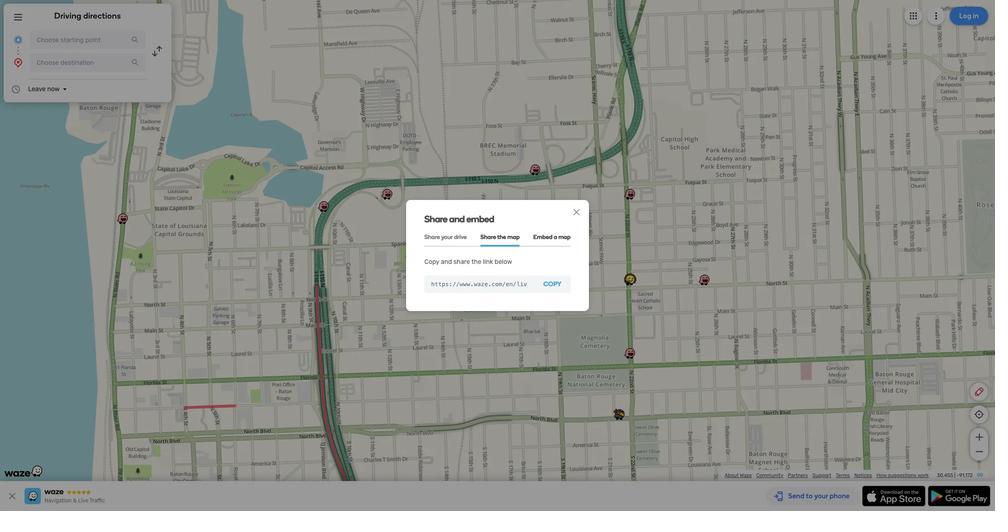 Task type: vqa. For each thing, say whether or not it's contained in the screenshot.
CA,
no



Task type: describe. For each thing, give the bounding box(es) containing it.
pencil image
[[974, 387, 985, 397]]

0 horizontal spatial x image
[[7, 491, 18, 502]]

current location image
[[13, 34, 24, 45]]

copy for copy
[[543, 280, 562, 288]]

below
[[495, 258, 512, 266]]

location image
[[13, 57, 24, 68]]

notices
[[854, 473, 872, 479]]

leave now
[[28, 85, 60, 93]]

how suggestions work link
[[877, 473, 929, 479]]

about
[[725, 473, 739, 479]]

a
[[554, 234, 557, 241]]

share your drive
[[424, 234, 467, 241]]

notices link
[[854, 473, 872, 479]]

drive
[[454, 234, 467, 241]]

now
[[47, 85, 60, 93]]

embed a map
[[533, 234, 571, 241]]

terms link
[[836, 473, 850, 479]]

partners
[[788, 473, 808, 479]]

map for share the map
[[507, 234, 520, 241]]

share and embed
[[424, 214, 494, 225]]

30.455 | -91.172
[[937, 473, 973, 479]]

share for share the map
[[480, 234, 496, 241]]

how
[[877, 473, 887, 479]]

30.455
[[937, 473, 953, 479]]

navigation
[[44, 498, 72, 504]]

Choose destination text field
[[30, 54, 145, 72]]

navigation & live traffic
[[44, 498, 105, 504]]

copy and share the link below
[[424, 258, 512, 266]]

link
[[483, 258, 493, 266]]

your
[[441, 234, 453, 241]]

embed
[[466, 214, 494, 225]]

support
[[812, 473, 831, 479]]

copy for copy and share the link below
[[424, 258, 439, 266]]

-
[[957, 473, 959, 479]]

copy button
[[534, 276, 571, 293]]

driving directions
[[54, 11, 121, 21]]



Task type: locate. For each thing, give the bounding box(es) containing it.
community link
[[756, 473, 783, 479]]

1 horizontal spatial x image
[[571, 207, 582, 218]]

waze
[[740, 473, 752, 479]]

about waze link
[[725, 473, 752, 479]]

share left your
[[424, 234, 440, 241]]

map inside share the map link
[[507, 234, 520, 241]]

the
[[497, 234, 506, 241], [471, 258, 481, 266]]

zoom in image
[[974, 432, 985, 443]]

0 horizontal spatial copy
[[424, 258, 439, 266]]

1 vertical spatial copy
[[543, 280, 562, 288]]

traffic
[[90, 498, 105, 504]]

1 vertical spatial and
[[441, 258, 452, 266]]

share down the embed
[[480, 234, 496, 241]]

map for embed a map
[[558, 234, 571, 241]]

0 vertical spatial and
[[449, 214, 465, 225]]

x image
[[571, 207, 582, 218], [7, 491, 18, 502]]

0 vertical spatial copy
[[424, 258, 439, 266]]

leave
[[28, 85, 46, 93]]

map
[[507, 234, 520, 241], [558, 234, 571, 241]]

1 horizontal spatial copy
[[543, 280, 562, 288]]

and for share
[[449, 214, 465, 225]]

terms
[[836, 473, 850, 479]]

about waze community partners support terms notices how suggestions work
[[725, 473, 929, 479]]

and for copy
[[441, 258, 452, 266]]

share inside share your drive link
[[424, 234, 440, 241]]

and
[[449, 214, 465, 225], [441, 258, 452, 266]]

Choose starting point text field
[[30, 31, 145, 49]]

directions
[[83, 11, 121, 21]]

map up below
[[507, 234, 520, 241]]

map inside embed a map link
[[558, 234, 571, 241]]

0 vertical spatial x image
[[571, 207, 582, 218]]

0 horizontal spatial the
[[471, 258, 481, 266]]

map right a
[[558, 234, 571, 241]]

share
[[424, 214, 448, 225], [424, 234, 440, 241], [480, 234, 496, 241]]

and left share
[[441, 258, 452, 266]]

suggestions
[[888, 473, 916, 479]]

work
[[918, 473, 929, 479]]

link image
[[976, 471, 984, 479]]

1 vertical spatial x image
[[7, 491, 18, 502]]

1 horizontal spatial the
[[497, 234, 506, 241]]

the left link
[[471, 258, 481, 266]]

share for share and embed
[[424, 214, 448, 225]]

clock image
[[10, 84, 21, 95]]

support link
[[812, 473, 831, 479]]

share the map link
[[480, 228, 520, 247]]

1 map from the left
[[507, 234, 520, 241]]

community
[[756, 473, 783, 479]]

|
[[954, 473, 956, 479]]

copy
[[424, 258, 439, 266], [543, 280, 562, 288]]

share the map
[[480, 234, 520, 241]]

embed a map link
[[533, 228, 571, 247]]

live
[[78, 498, 88, 504]]

0 vertical spatial the
[[497, 234, 506, 241]]

share
[[453, 258, 470, 266]]

&
[[73, 498, 77, 504]]

None field
[[424, 276, 534, 293]]

copy inside button
[[543, 280, 562, 288]]

zoom out image
[[974, 446, 985, 457]]

and up drive
[[449, 214, 465, 225]]

share up 'share your drive'
[[424, 214, 448, 225]]

driving
[[54, 11, 81, 21]]

2 map from the left
[[558, 234, 571, 241]]

share your drive link
[[424, 228, 467, 247]]

0 horizontal spatial map
[[507, 234, 520, 241]]

embed
[[533, 234, 552, 241]]

1 horizontal spatial map
[[558, 234, 571, 241]]

partners link
[[788, 473, 808, 479]]

1 vertical spatial the
[[471, 258, 481, 266]]

91.172
[[959, 473, 973, 479]]

share inside share the map link
[[480, 234, 496, 241]]

share for share your drive
[[424, 234, 440, 241]]

the up below
[[497, 234, 506, 241]]



